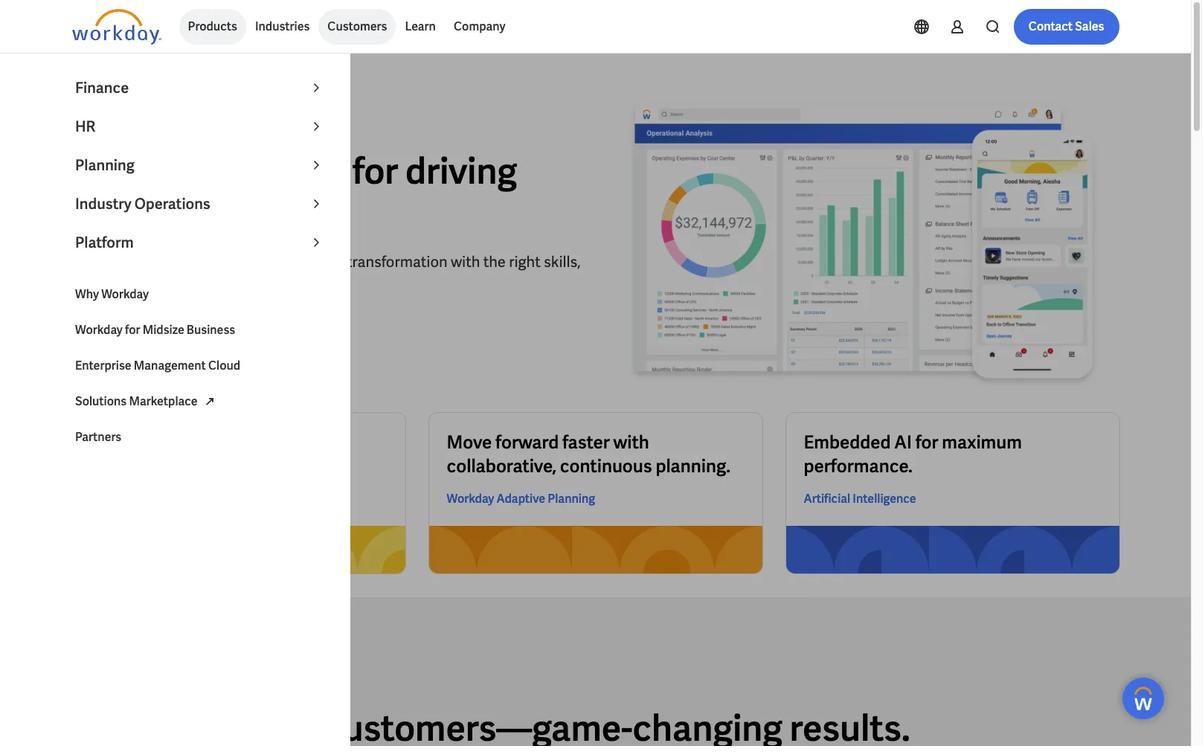 Task type: describe. For each thing, give the bounding box(es) containing it.
contact
[[1029, 19, 1073, 34]]

get
[[72, 148, 132, 194]]

continuous
[[560, 455, 652, 478]]

explore
[[72, 252, 122, 271]]

customers button
[[319, 9, 396, 45]]

learn more link
[[72, 305, 163, 340]]

platform
[[75, 233, 134, 252]]

learn for learn more
[[87, 314, 118, 330]]

desktop view of financial management operational analysis dashboard showing operating expenses by cost center and mobile view of human capital management home screen showing suggested tasks and announcements. image
[[607, 101, 1119, 389]]

explore resources for speeding up digital transformation with the right skills, resources, and budget.
[[72, 252, 581, 292]]

ai
[[894, 431, 912, 454]]

learn more
[[87, 314, 149, 330]]

the inside get the roadmap for driving digital growth.
[[139, 148, 193, 194]]

the inside explore resources for speeding up digital transformation with the right skills, resources, and budget.
[[483, 252, 506, 271]]

with inside explore resources for speeding up digital transformation with the right skills, resources, and budget.
[[451, 252, 480, 271]]

finance
[[75, 78, 129, 97]]

maximum
[[942, 431, 1022, 454]]

enterprise management cloud
[[75, 358, 240, 373]]

industries button
[[246, 9, 319, 45]]

transformation
[[347, 252, 448, 271]]

best-in-class applications for finance, hr, and more.
[[90, 431, 324, 478]]

growth.
[[180, 189, 305, 236]]

0 vertical spatial workday
[[101, 286, 149, 302]]

industries
[[255, 19, 310, 34]]

why workday
[[75, 286, 149, 302]]

faster
[[562, 431, 610, 454]]

industry operations button
[[66, 185, 334, 223]]

artificial intelligence
[[804, 491, 916, 507]]

up
[[281, 252, 299, 271]]

opens in a new tab image
[[201, 392, 218, 410]]

for inside "best-in-class applications for finance, hr, and more."
[[301, 431, 324, 454]]

for inside get the roadmap for driving digital growth.
[[352, 148, 398, 194]]

artificial intelligence link
[[804, 490, 916, 508]]

adaptive
[[497, 491, 545, 507]]

enterprise
[[75, 358, 131, 373]]

hr
[[75, 117, 96, 136]]

partners
[[75, 429, 121, 445]]

forward
[[496, 431, 559, 454]]

solutions marketplace
[[75, 394, 198, 409]]

artificial
[[804, 491, 851, 507]]

hr,
[[157, 455, 186, 478]]

contact sales link
[[1014, 9, 1119, 45]]

best-
[[90, 431, 131, 454]]

resources,
[[72, 273, 142, 292]]

budget.
[[173, 273, 224, 292]]

platform button
[[66, 223, 334, 262]]

with inside 'move forward faster with collaborative, continuous planning.'
[[613, 431, 649, 454]]

move
[[447, 431, 492, 454]]

solutions
[[75, 394, 127, 409]]

digital for growth.
[[72, 189, 173, 236]]

for inside explore resources for speeding up digital transformation with the right skills, resources, and budget.
[[195, 252, 213, 271]]

company button
[[445, 9, 514, 45]]

marketplace
[[129, 394, 198, 409]]



Task type: vqa. For each thing, say whether or not it's contained in the screenshot.
'Workday'
yes



Task type: locate. For each thing, give the bounding box(es) containing it.
partners link
[[66, 420, 334, 455]]

workday up learn more
[[101, 286, 149, 302]]

digital
[[72, 189, 173, 236], [302, 252, 344, 271]]

1 horizontal spatial the
[[483, 252, 506, 271]]

driving
[[405, 148, 517, 194]]

why workday link
[[66, 277, 334, 312]]

the
[[139, 148, 193, 194], [483, 252, 506, 271]]

products button
[[179, 9, 246, 45]]

collaborative,
[[447, 455, 557, 478]]

workday up enterprise
[[75, 322, 123, 338]]

the up operations
[[139, 148, 193, 194]]

more
[[120, 314, 149, 330]]

workday down the collaborative,
[[447, 491, 494, 507]]

digital inside explore resources for speeding up digital transformation with the right skills, resources, and budget.
[[302, 252, 344, 271]]

0 vertical spatial planning
[[75, 155, 134, 175]]

roadmap
[[200, 148, 345, 194]]

1 horizontal spatial digital
[[302, 252, 344, 271]]

0 horizontal spatial the
[[139, 148, 193, 194]]

1 vertical spatial the
[[483, 252, 506, 271]]

industry operations
[[75, 194, 210, 214]]

1 vertical spatial planning
[[548, 491, 595, 507]]

0 vertical spatial and
[[145, 273, 170, 292]]

the left right
[[483, 252, 506, 271]]

finance button
[[66, 68, 334, 107]]

learn down why workday
[[87, 314, 118, 330]]

products
[[188, 19, 237, 34]]

cloud
[[208, 358, 240, 373]]

planning button
[[66, 146, 334, 185]]

company
[[454, 19, 506, 34]]

workday
[[101, 286, 149, 302], [75, 322, 123, 338], [447, 491, 494, 507]]

2 vertical spatial workday
[[447, 491, 494, 507]]

applications
[[197, 431, 297, 454]]

management
[[134, 358, 206, 373]]

class
[[152, 431, 194, 454]]

and
[[145, 273, 170, 292], [189, 455, 220, 478]]

workday for midsize business link
[[66, 312, 334, 348]]

workday adaptive planning
[[447, 491, 595, 507]]

0 horizontal spatial and
[[145, 273, 170, 292]]

and inside explore resources for speeding up digital transformation with the right skills, resources, and budget.
[[145, 273, 170, 292]]

learn left company
[[405, 19, 436, 34]]

1 horizontal spatial learn
[[405, 19, 436, 34]]

embedded
[[804, 431, 891, 454]]

and right hr,
[[189, 455, 220, 478]]

0 vertical spatial with
[[451, 252, 480, 271]]

for
[[352, 148, 398, 194], [195, 252, 213, 271], [125, 322, 140, 338], [301, 431, 324, 454], [916, 431, 939, 454]]

more.
[[224, 455, 270, 478]]

0 horizontal spatial planning
[[75, 155, 134, 175]]

planning up industry
[[75, 155, 134, 175]]

1 vertical spatial learn
[[87, 314, 118, 330]]

get the roadmap for driving digital growth.
[[72, 148, 517, 236]]

contact sales
[[1029, 19, 1104, 34]]

business
[[187, 322, 235, 338]]

speeding
[[217, 252, 278, 271]]

workday for workday for midsize business
[[75, 322, 123, 338]]

with
[[451, 252, 480, 271], [613, 431, 649, 454]]

solutions marketplace link
[[66, 384, 334, 420]]

1 vertical spatial digital
[[302, 252, 344, 271]]

0 horizontal spatial digital
[[72, 189, 173, 236]]

finance,
[[90, 455, 154, 478]]

1 horizontal spatial with
[[613, 431, 649, 454]]

performance.
[[804, 455, 913, 478]]

workday for midsize business
[[75, 322, 235, 338]]

0 vertical spatial the
[[139, 148, 193, 194]]

enterprise management cloud link
[[66, 348, 334, 384]]

move forward faster with collaborative, continuous planning.
[[447, 431, 731, 478]]

hr button
[[66, 107, 334, 146]]

1 vertical spatial with
[[613, 431, 649, 454]]

1 vertical spatial workday
[[75, 322, 123, 338]]

intelligence
[[853, 491, 916, 507]]

digital for transformation
[[302, 252, 344, 271]]

embedded ai for maximum performance.
[[804, 431, 1022, 478]]

0 horizontal spatial with
[[451, 252, 480, 271]]

workday for workday adaptive planning
[[447, 491, 494, 507]]

planning inside dropdown button
[[75, 155, 134, 175]]

for inside embedded ai for maximum performance.
[[916, 431, 939, 454]]

0 horizontal spatial learn
[[87, 314, 118, 330]]

and down the "resources"
[[145, 273, 170, 292]]

industry
[[75, 194, 132, 214]]

learn
[[405, 19, 436, 34], [87, 314, 118, 330]]

planning
[[75, 155, 134, 175], [548, 491, 595, 507]]

right
[[509, 252, 541, 271]]

customers
[[328, 19, 387, 34]]

learn button
[[396, 9, 445, 45]]

planning.
[[656, 455, 731, 478]]

learn for learn
[[405, 19, 436, 34]]

learn inside dropdown button
[[405, 19, 436, 34]]

why
[[75, 286, 99, 302]]

with up continuous
[[613, 431, 649, 454]]

planning down continuous
[[548, 491, 595, 507]]

1 horizontal spatial and
[[189, 455, 220, 478]]

go to the homepage image
[[72, 9, 161, 45]]

in-
[[131, 431, 152, 454]]

resources
[[125, 252, 192, 271]]

0 vertical spatial learn
[[405, 19, 436, 34]]

workday adaptive planning link
[[447, 490, 595, 508]]

sales
[[1075, 19, 1104, 34]]

skills,
[[544, 252, 581, 271]]

1 horizontal spatial planning
[[548, 491, 595, 507]]

operations
[[135, 194, 210, 214]]

digital inside get the roadmap for driving digital growth.
[[72, 189, 173, 236]]

1 vertical spatial and
[[189, 455, 220, 478]]

midsize
[[143, 322, 184, 338]]

and inside "best-in-class applications for finance, hr, and more."
[[189, 455, 220, 478]]

with left right
[[451, 252, 480, 271]]

0 vertical spatial digital
[[72, 189, 173, 236]]



